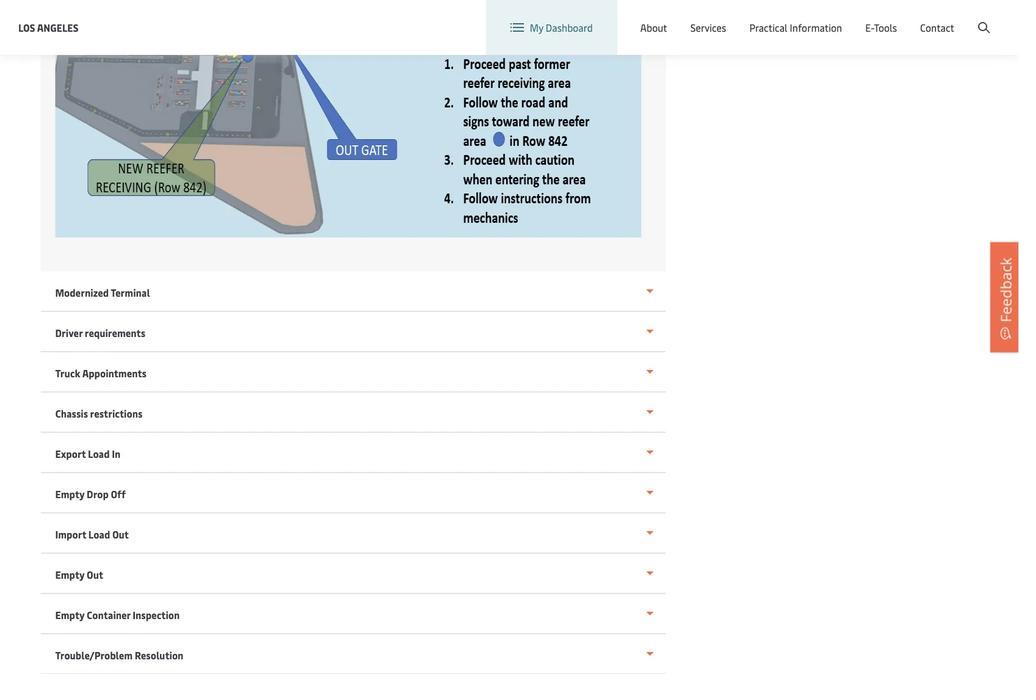 Task type: locate. For each thing, give the bounding box(es) containing it.
1 vertical spatial empty
[[55, 568, 85, 581]]

chassis
[[55, 407, 88, 420]]

feedback
[[996, 258, 1016, 322]]

my dashboard button
[[510, 0, 593, 55]]

create
[[930, 11, 958, 24]]

out down off in the bottom of the page
[[112, 528, 129, 541]]

practical information button
[[750, 0, 842, 55]]

empty container inspection button
[[41, 594, 666, 635]]

e-
[[866, 21, 874, 34]]

container
[[87, 609, 131, 622]]

export load in
[[55, 447, 120, 461]]

empty for empty drop off
[[55, 488, 85, 501]]

2 empty from the top
[[55, 568, 85, 581]]

empty
[[55, 488, 85, 501], [55, 568, 85, 581], [55, 609, 85, 622]]

modernized
[[55, 286, 109, 299]]

services
[[691, 21, 726, 34]]

truck
[[55, 367, 80, 380]]

load
[[88, 447, 110, 461], [88, 528, 110, 541]]

empty left container
[[55, 609, 85, 622]]

load right import
[[88, 528, 110, 541]]

2 load from the top
[[88, 528, 110, 541]]

los angeles
[[18, 21, 79, 34]]

my
[[530, 21, 544, 34]]

empty drop off
[[55, 488, 126, 501]]

driver
[[55, 326, 83, 340]]

empty out
[[55, 568, 103, 581]]

load left in
[[88, 447, 110, 461]]

3 empty from the top
[[55, 609, 85, 622]]

information
[[790, 21, 842, 34]]

0 vertical spatial out
[[112, 528, 129, 541]]

0 horizontal spatial out
[[87, 568, 103, 581]]

export load in button
[[41, 433, 666, 473]]

terminal
[[111, 286, 150, 299]]

empty inside dropdown button
[[55, 568, 85, 581]]

empty out button
[[41, 554, 666, 594]]

1 vertical spatial out
[[87, 568, 103, 581]]

empty left drop
[[55, 488, 85, 501]]

out inside import load out dropdown button
[[112, 528, 129, 541]]

my dashboard
[[530, 21, 593, 34]]

services button
[[691, 0, 726, 55]]

empty down import
[[55, 568, 85, 581]]

out
[[112, 528, 129, 541], [87, 568, 103, 581]]

feedback button
[[991, 242, 1019, 352]]

empty drop off button
[[41, 473, 666, 514]]

account
[[960, 11, 996, 24]]

about
[[641, 21, 667, 34]]

drop
[[87, 488, 109, 501]]

trouble/problem resolution button
[[41, 635, 666, 674]]

global
[[784, 11, 812, 25]]

out down import load out
[[87, 568, 103, 581]]

0 vertical spatial load
[[88, 447, 110, 461]]

contact
[[920, 21, 955, 34]]

contact button
[[920, 0, 955, 55]]

2 vertical spatial empty
[[55, 609, 85, 622]]

restrictions
[[90, 407, 142, 420]]

1 load from the top
[[88, 447, 110, 461]]

0 vertical spatial empty
[[55, 488, 85, 501]]

1 empty from the top
[[55, 488, 85, 501]]

login
[[897, 11, 921, 24]]

switch
[[676, 11, 705, 24]]

inspection
[[133, 609, 180, 622]]

1 vertical spatial load
[[88, 528, 110, 541]]

1 horizontal spatial out
[[112, 528, 129, 541]]

dashboard
[[546, 21, 593, 34]]



Task type: describe. For each thing, give the bounding box(es) containing it.
tools
[[874, 21, 897, 34]]

practical
[[750, 21, 788, 34]]

resolution
[[135, 649, 183, 662]]

login / create account
[[897, 11, 996, 24]]

location
[[707, 11, 745, 24]]

practical information
[[750, 21, 842, 34]]

trouble/problem
[[55, 649, 133, 662]]

los angeles link
[[18, 20, 79, 35]]

empty for empty container inspection
[[55, 609, 85, 622]]

export
[[55, 447, 86, 461]]

reefer receiving image
[[55, 0, 642, 238]]

e-tools button
[[866, 0, 897, 55]]

angeles
[[37, 21, 79, 34]]

global menu button
[[757, 0, 852, 36]]

load for import
[[88, 528, 110, 541]]

chassis restrictions
[[55, 407, 142, 420]]

out inside empty out dropdown button
[[87, 568, 103, 581]]

/
[[923, 11, 927, 24]]

los
[[18, 21, 35, 34]]

driver requirements button
[[41, 312, 666, 352]]

chassis restrictions button
[[41, 393, 666, 433]]

import
[[55, 528, 86, 541]]

switch location
[[676, 11, 745, 24]]

import load out
[[55, 528, 129, 541]]

load for export
[[88, 447, 110, 461]]

menu
[[814, 11, 839, 25]]

empty for empty out
[[55, 568, 85, 581]]

trouble/problem resolution
[[55, 649, 183, 662]]

appointments
[[82, 367, 147, 380]]

in
[[112, 447, 120, 461]]

driver requirements
[[55, 326, 145, 340]]

global menu
[[784, 11, 839, 25]]

import load out button
[[41, 514, 666, 554]]

truck appointments button
[[41, 352, 666, 393]]

e-tools
[[866, 21, 897, 34]]

modernized terminal
[[55, 286, 150, 299]]

empty container inspection
[[55, 609, 180, 622]]

requirements
[[85, 326, 145, 340]]

about button
[[641, 0, 667, 55]]

off
[[111, 488, 126, 501]]

modernized terminal button
[[41, 272, 666, 312]]

truck appointments
[[55, 367, 147, 380]]

login / create account link
[[875, 0, 996, 36]]

switch location button
[[656, 11, 745, 25]]



Task type: vqa. For each thing, say whether or not it's contained in the screenshot.
third Empty from the bottom of the page
yes



